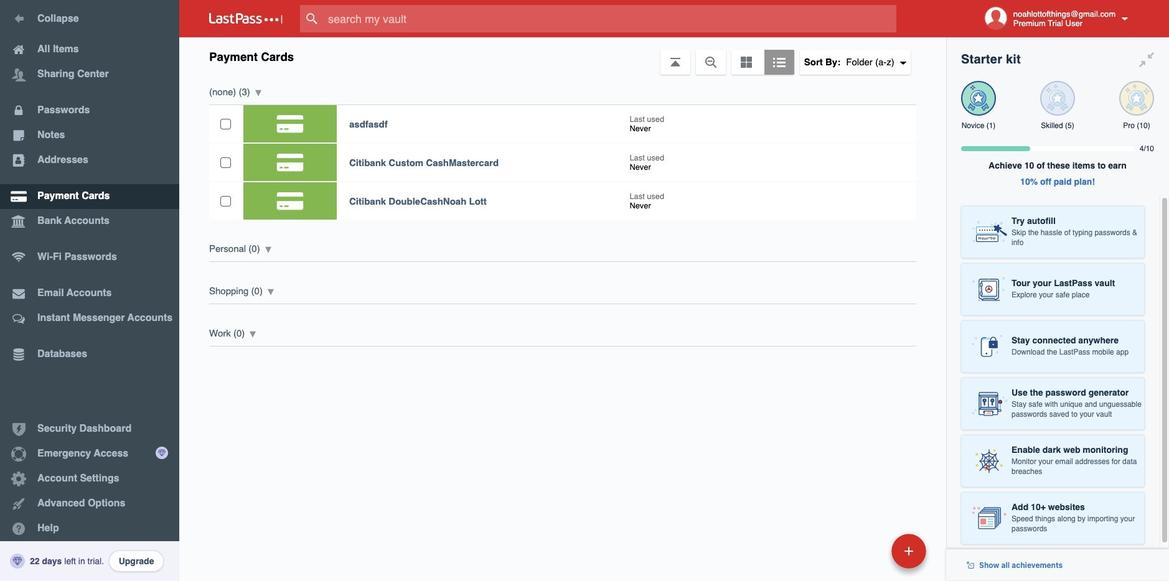 Task type: locate. For each thing, give the bounding box(es) containing it.
Search search field
[[300, 5, 921, 32]]

lastpass image
[[209, 13, 283, 24]]

main navigation navigation
[[0, 0, 179, 582]]

new item navigation
[[806, 531, 934, 582]]



Task type: describe. For each thing, give the bounding box(es) containing it.
new item element
[[806, 534, 931, 569]]

search my vault text field
[[300, 5, 921, 32]]

vault options navigation
[[179, 37, 947, 75]]



